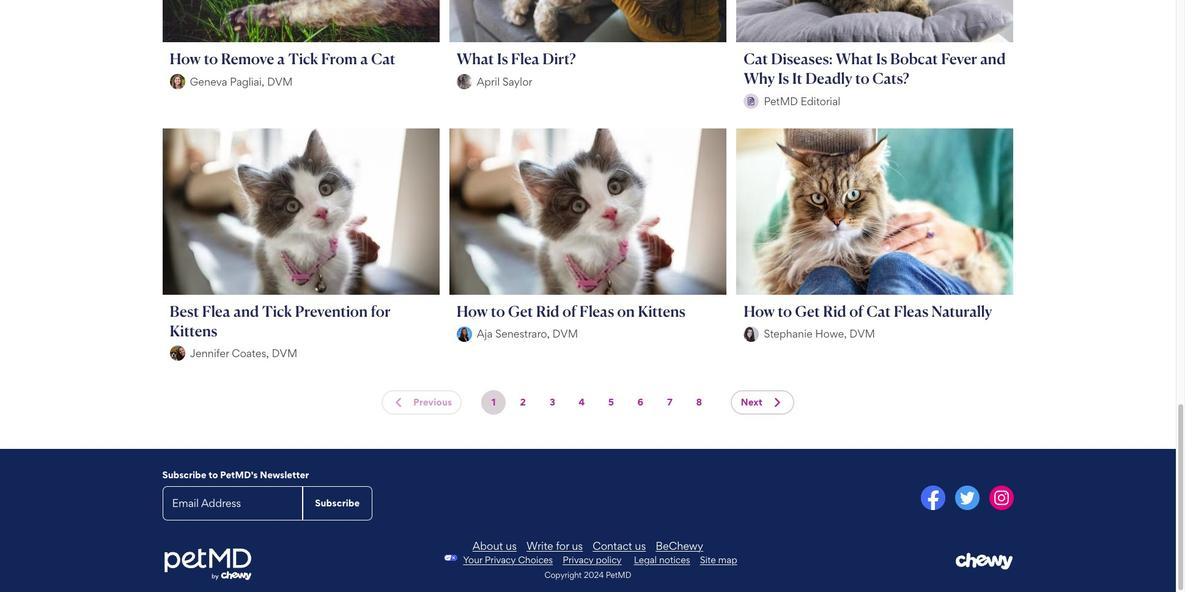 Task type: describe. For each thing, give the bounding box(es) containing it.
privacy policy
[[563, 554, 622, 566]]

bechewy link
[[656, 539, 704, 552]]

3
[[550, 397, 556, 408]]

by image for cat diseases: what is bobcat fever and why is it deadly to cats?
[[744, 94, 759, 109]]

your privacy choices link
[[463, 554, 553, 566]]

legal notices
[[634, 554, 690, 566]]

from
[[321, 50, 357, 68]]

0 vertical spatial tick
[[288, 50, 318, 68]]

how for how to get rid of fleas on kittens
[[457, 302, 488, 320]]

6
[[638, 397, 644, 408]]

bechewy
[[656, 539, 704, 552]]

write
[[527, 539, 554, 552]]

1 what from the left
[[457, 50, 494, 68]]

aja senestraro, dvm
[[477, 327, 578, 340]]

contact us
[[593, 539, 646, 552]]

next link
[[731, 391, 795, 415]]

petmd's
[[220, 470, 258, 481]]

tick inside best flea and tick prevention for kittens
[[262, 302, 292, 320]]

deadly
[[806, 69, 853, 88]]

your
[[463, 554, 483, 566]]

how to remove a tick from a cat
[[170, 50, 396, 68]]

and inside best flea and tick prevention for kittens
[[234, 302, 259, 320]]

0 vertical spatial kittens
[[638, 302, 686, 320]]

2 horizontal spatial is
[[876, 50, 888, 68]]

dvm for for
[[272, 347, 297, 360]]

jennifer coates, dvm
[[190, 347, 297, 360]]

senestraro,
[[496, 327, 550, 340]]

2024
[[584, 570, 604, 580]]

0 vertical spatial petmd
[[764, 95, 798, 107]]

2 privacy from the left
[[563, 554, 594, 566]]

1 privacy from the left
[[485, 554, 516, 566]]

by image for how to get rid of cat fleas naturally
[[744, 326, 759, 342]]

policy
[[596, 554, 622, 566]]

coates,
[[232, 347, 269, 360]]

write for us link
[[527, 539, 583, 552]]

by image for how to get rid of fleas on kittens
[[457, 326, 472, 342]]

to for fleas
[[491, 302, 505, 320]]

stephanie howe, dvm
[[764, 327, 875, 340]]

1 horizontal spatial is
[[778, 69, 789, 88]]

contact
[[593, 539, 632, 552]]

why
[[744, 69, 775, 88]]

2 link
[[511, 391, 536, 415]]

chewy logo image
[[956, 552, 1014, 570]]

get for fleas
[[508, 302, 533, 320]]

7 link
[[658, 391, 682, 415]]

2
[[520, 397, 526, 408]]

2 fleas from the left
[[894, 302, 929, 320]]

what is flea dirt?
[[457, 50, 576, 68]]

newsletter
[[260, 470, 309, 481]]

pagliai,
[[230, 75, 265, 88]]

how for how to get rid of cat fleas naturally
[[744, 302, 775, 320]]

1 horizontal spatial flea
[[511, 50, 540, 68]]

2 us from the left
[[572, 539, 583, 552]]

site map link
[[700, 554, 738, 566]]

stephanie
[[764, 327, 813, 340]]

1 vertical spatial for
[[556, 539, 569, 552]]

how to get rid of cat fleas naturally
[[744, 302, 993, 320]]

8
[[697, 397, 703, 408]]

subscribe to petmd's newsletter
[[162, 470, 309, 481]]

copyright 2024 petmd
[[545, 570, 632, 580]]

what inside cat diseases: what is bobcat fever and why is it deadly to cats?
[[836, 50, 873, 68]]

cats?
[[873, 69, 910, 88]]

fever
[[942, 50, 978, 68]]

legal element
[[634, 554, 738, 566]]

howe,
[[816, 327, 847, 340]]

4
[[579, 397, 585, 408]]

next
[[741, 397, 763, 408]]

subscribe for subscribe to petmd's newsletter
[[162, 470, 206, 481]]

choices
[[518, 554, 553, 566]]

how to get rid of fleas on kittens
[[457, 302, 686, 320]]

by image for what is flea dirt?
[[457, 74, 472, 89]]

0 horizontal spatial cat
[[371, 50, 396, 68]]

site
[[700, 554, 716, 566]]

aja
[[477, 327, 493, 340]]

6 link
[[629, 391, 653, 415]]

and inside cat diseases: what is bobcat fever and why is it deadly to cats?
[[981, 50, 1006, 68]]

copyright
[[545, 570, 582, 580]]

about petmd element
[[306, 539, 870, 552]]

about us link
[[473, 539, 517, 552]]



Task type: locate. For each thing, give the bounding box(es) containing it.
dirt?
[[543, 50, 576, 68]]

us for about us
[[506, 539, 517, 552]]

notices
[[659, 554, 690, 566]]

map
[[719, 554, 738, 566]]

jennifer
[[190, 347, 229, 360]]

cat
[[371, 50, 396, 68], [744, 50, 768, 68], [867, 302, 891, 320]]

subscribe inside button
[[315, 497, 360, 509]]

1 horizontal spatial of
[[850, 302, 864, 320]]

2 a from the left
[[360, 50, 368, 68]]

dvm
[[267, 75, 293, 88], [553, 327, 578, 340], [850, 327, 875, 340], [272, 347, 297, 360]]

instagram image
[[990, 486, 1014, 511]]

2 horizontal spatial us
[[635, 539, 646, 552]]

tick up coates,
[[262, 302, 292, 320]]

1 horizontal spatial fleas
[[894, 302, 929, 320]]

by image left aja
[[457, 326, 472, 342]]

to left 'petmd's'
[[209, 470, 218, 481]]

dvm for from
[[267, 75, 293, 88]]

best flea and tick prevention for kittens
[[170, 302, 391, 340]]

on
[[617, 302, 635, 320]]

is up cats?
[[876, 50, 888, 68]]

petmd down policy
[[606, 570, 632, 580]]

of up stephanie howe, dvm
[[850, 302, 864, 320]]

1 get from the left
[[508, 302, 533, 320]]

how for how to remove a tick from a cat
[[170, 50, 201, 68]]

bobcat
[[891, 50, 939, 68]]

rid for cat
[[823, 302, 847, 320]]

2 horizontal spatial cat
[[867, 302, 891, 320]]

1 horizontal spatial subscribe
[[315, 497, 360, 509]]

to inside cat diseases: what is bobcat fever and why is it deadly to cats?
[[856, 69, 870, 88]]

for right prevention
[[371, 302, 391, 320]]

is up april saylor
[[497, 50, 508, 68]]

a
[[277, 50, 285, 68], [360, 50, 368, 68]]

to left cats?
[[856, 69, 870, 88]]

0 horizontal spatial a
[[277, 50, 285, 68]]

kittens right on
[[638, 302, 686, 320]]

naturally
[[932, 302, 993, 320]]

twitter image
[[955, 486, 980, 511]]

geneva
[[190, 75, 227, 88]]

flea up saylor
[[511, 50, 540, 68]]

dvm down the how to remove a tick from a cat
[[267, 75, 293, 88]]

0 horizontal spatial get
[[508, 302, 533, 320]]

social element
[[593, 486, 1014, 513]]

1 horizontal spatial petmd
[[764, 95, 798, 107]]

geneva pagliai, dvm
[[190, 75, 293, 88]]

1 horizontal spatial what
[[836, 50, 873, 68]]

of
[[563, 302, 577, 320], [850, 302, 864, 320]]

by image left stephanie
[[744, 326, 759, 342]]

0 horizontal spatial fleas
[[580, 302, 614, 320]]

how up aja
[[457, 302, 488, 320]]

0 horizontal spatial kittens
[[170, 322, 217, 340]]

1 horizontal spatial how
[[457, 302, 488, 320]]

dvm down "how to get rid of fleas on kittens"
[[553, 327, 578, 340]]

1 horizontal spatial kittens
[[638, 302, 686, 320]]

is
[[497, 50, 508, 68], [876, 50, 888, 68], [778, 69, 789, 88]]

and right fever
[[981, 50, 1006, 68]]

facebook image
[[921, 486, 945, 511]]

0 horizontal spatial for
[[371, 302, 391, 320]]

what up deadly on the top of page
[[836, 50, 873, 68]]

get up stephanie howe, dvm
[[795, 302, 820, 320]]

0 horizontal spatial how
[[170, 50, 201, 68]]

3 link
[[540, 391, 565, 415]]

a right the 'remove'
[[277, 50, 285, 68]]

1 horizontal spatial cat
[[744, 50, 768, 68]]

1 vertical spatial kittens
[[170, 322, 217, 340]]

0 vertical spatial and
[[981, 50, 1006, 68]]

7
[[667, 397, 673, 408]]

petmd
[[764, 95, 798, 107], [606, 570, 632, 580]]

0 vertical spatial subscribe
[[162, 470, 206, 481]]

dvm down how to get rid of cat fleas naturally
[[850, 327, 875, 340]]

petmd down it
[[764, 95, 798, 107]]

1 a from the left
[[277, 50, 285, 68]]

1 vertical spatial petmd
[[606, 570, 632, 580]]

legal notices link
[[634, 554, 690, 566]]

kittens down best
[[170, 322, 217, 340]]

0 horizontal spatial petmd
[[606, 570, 632, 580]]

of up aja senestraro, dvm
[[563, 302, 577, 320]]

2 horizontal spatial how
[[744, 302, 775, 320]]

cat diseases: what is bobcat fever and why is it deadly to cats?
[[744, 50, 1006, 88]]

us up your privacy choices
[[506, 539, 517, 552]]

of for fleas
[[563, 302, 577, 320]]

1 vertical spatial flea
[[202, 302, 231, 320]]

0 horizontal spatial flea
[[202, 302, 231, 320]]

subscribe for subscribe
[[315, 497, 360, 509]]

privacy element
[[439, 554, 622, 566]]

rid up howe,
[[823, 302, 847, 320]]

best
[[170, 302, 199, 320]]

2 rid from the left
[[823, 302, 847, 320]]

5 link
[[599, 391, 624, 415]]

write for us
[[527, 539, 583, 552]]

flea right best
[[202, 302, 231, 320]]

site map
[[700, 554, 738, 566]]

kittens
[[638, 302, 686, 320], [170, 322, 217, 340]]

saylor
[[503, 75, 533, 88]]

by image for best flea and tick prevention for kittens
[[170, 346, 185, 361]]

get up senestraro,
[[508, 302, 533, 320]]

editorial
[[801, 95, 841, 107]]

privacy
[[485, 554, 516, 566], [563, 554, 594, 566]]

fleas
[[580, 302, 614, 320], [894, 302, 929, 320]]

1 of from the left
[[563, 302, 577, 320]]

by image left "jennifer"
[[170, 346, 185, 361]]

to for cat
[[778, 302, 792, 320]]

rid up aja senestraro, dvm
[[536, 302, 560, 320]]

it
[[793, 69, 803, 88]]

0 vertical spatial for
[[371, 302, 391, 320]]

us for contact us
[[635, 539, 646, 552]]

by image left april
[[457, 74, 472, 89]]

0 horizontal spatial us
[[506, 539, 517, 552]]

0 vertical spatial flea
[[511, 50, 540, 68]]

remove
[[221, 50, 274, 68]]

8 link
[[687, 391, 712, 415]]

april saylor
[[477, 75, 533, 88]]

1 vertical spatial by image
[[170, 346, 185, 361]]

1 horizontal spatial and
[[981, 50, 1006, 68]]

dvm for cat
[[850, 327, 875, 340]]

1 horizontal spatial get
[[795, 302, 820, 320]]

flea inside best flea and tick prevention for kittens
[[202, 302, 231, 320]]

us up "legal"
[[635, 539, 646, 552]]

2 get from the left
[[795, 302, 820, 320]]

april
[[477, 75, 500, 88]]

legal
[[634, 554, 657, 566]]

diseases:
[[771, 50, 833, 68]]

rid for fleas
[[536, 302, 560, 320]]

to up stephanie
[[778, 302, 792, 320]]

0 horizontal spatial rid
[[536, 302, 560, 320]]

1 horizontal spatial privacy
[[563, 554, 594, 566]]

by image
[[457, 326, 472, 342], [170, 346, 185, 361]]

kittens inside best flea and tick prevention for kittens
[[170, 322, 217, 340]]

4 link
[[570, 391, 594, 415]]

1 horizontal spatial a
[[360, 50, 368, 68]]

about
[[473, 539, 503, 552]]

get for cat
[[795, 302, 820, 320]]

1 us from the left
[[506, 539, 517, 552]]

for right write in the bottom of the page
[[556, 539, 569, 552]]

to for from
[[204, 50, 218, 68]]

by image
[[170, 74, 185, 89], [457, 74, 472, 89], [744, 94, 759, 109], [744, 326, 759, 342]]

tick
[[288, 50, 318, 68], [262, 302, 292, 320]]

and
[[981, 50, 1006, 68], [234, 302, 259, 320]]

us up privacy policy
[[572, 539, 583, 552]]

to
[[204, 50, 218, 68], [856, 69, 870, 88], [491, 302, 505, 320], [778, 302, 792, 320], [209, 470, 218, 481]]

what up april
[[457, 50, 494, 68]]

rid
[[536, 302, 560, 320], [823, 302, 847, 320]]

get
[[508, 302, 533, 320], [795, 302, 820, 320]]

3 us from the left
[[635, 539, 646, 552]]

1 horizontal spatial us
[[572, 539, 583, 552]]

2 of from the left
[[850, 302, 864, 320]]

5
[[609, 397, 614, 408]]

tick left from
[[288, 50, 318, 68]]

0 horizontal spatial privacy
[[485, 554, 516, 566]]

by image left geneva
[[170, 74, 185, 89]]

1 vertical spatial subscribe
[[315, 497, 360, 509]]

for inside best flea and tick prevention for kittens
[[371, 302, 391, 320]]

fleas left naturally
[[894, 302, 929, 320]]

to up geneva
[[204, 50, 218, 68]]

how up stephanie
[[744, 302, 775, 320]]

by image down why
[[744, 94, 759, 109]]

0 vertical spatial by image
[[457, 326, 472, 342]]

subscribe
[[162, 470, 206, 481], [315, 497, 360, 509]]

a right from
[[360, 50, 368, 68]]

1 horizontal spatial for
[[556, 539, 569, 552]]

0 horizontal spatial by image
[[170, 346, 185, 361]]

petmd editorial
[[764, 95, 841, 107]]

1 horizontal spatial rid
[[823, 302, 847, 320]]

2 what from the left
[[836, 50, 873, 68]]

subscribe button
[[303, 486, 372, 520]]

flea
[[511, 50, 540, 68], [202, 302, 231, 320]]

privacy down the 'about petmd' 'element'
[[563, 554, 594, 566]]

is left it
[[778, 69, 789, 88]]

of for cat
[[850, 302, 864, 320]]

my privacy choices image
[[439, 555, 463, 561]]

0 horizontal spatial is
[[497, 50, 508, 68]]

petmd home image
[[162, 548, 252, 582]]

how up geneva
[[170, 50, 201, 68]]

to up aja
[[491, 302, 505, 320]]

fleas left on
[[580, 302, 614, 320]]

about us
[[473, 539, 517, 552]]

1 fleas from the left
[[580, 302, 614, 320]]

0 horizontal spatial and
[[234, 302, 259, 320]]

your privacy choices
[[463, 554, 553, 566]]

None email field
[[162, 486, 303, 520]]

and up jennifer coates, dvm
[[234, 302, 259, 320]]

privacy down about us "link"
[[485, 554, 516, 566]]

privacy policy link
[[563, 554, 622, 566]]

by image for how to remove a tick from a cat
[[170, 74, 185, 89]]

dvm down best flea and tick prevention for kittens
[[272, 347, 297, 360]]

0 horizontal spatial what
[[457, 50, 494, 68]]

1 rid from the left
[[536, 302, 560, 320]]

1 vertical spatial and
[[234, 302, 259, 320]]

1 vertical spatial tick
[[262, 302, 292, 320]]

1 horizontal spatial by image
[[457, 326, 472, 342]]

prevention
[[295, 302, 368, 320]]

dvm for fleas
[[553, 327, 578, 340]]

contact us link
[[593, 539, 646, 552]]

0 horizontal spatial subscribe
[[162, 470, 206, 481]]

cat inside cat diseases: what is bobcat fever and why is it deadly to cats?
[[744, 50, 768, 68]]

what
[[457, 50, 494, 68], [836, 50, 873, 68]]

0 horizontal spatial of
[[563, 302, 577, 320]]



Task type: vqa. For each thing, say whether or not it's contained in the screenshot.
Monitoring And Managing Glucose Levels In Dogs And Cats
no



